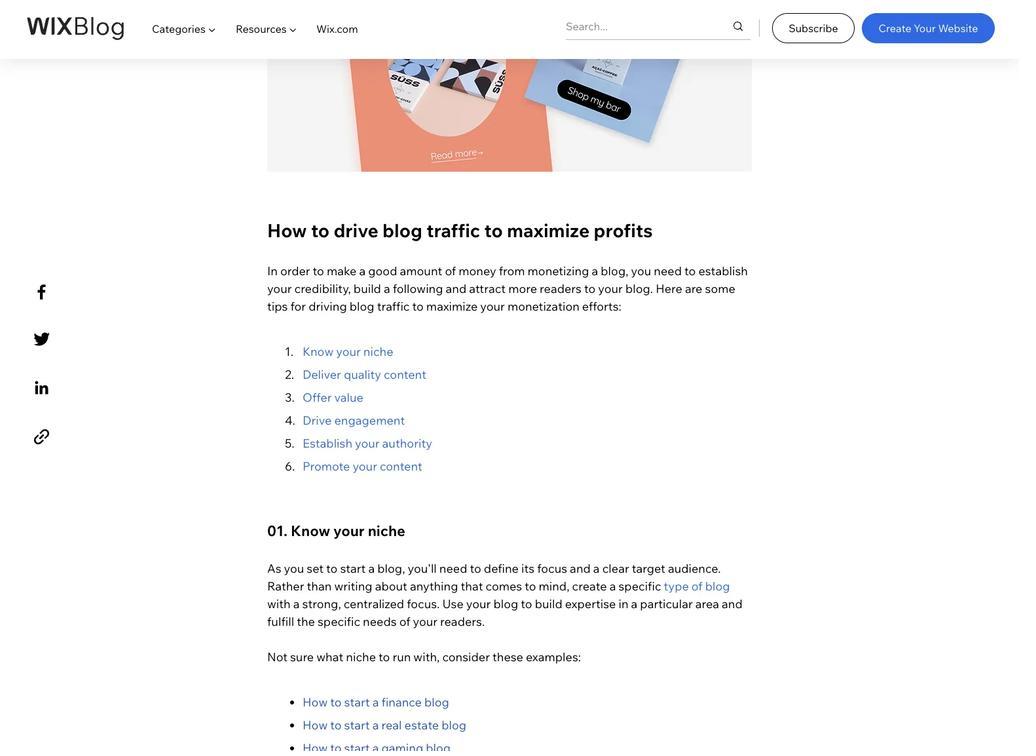 Task type: describe. For each thing, give the bounding box(es) containing it.
quality
[[344, 367, 381, 382]]

drive
[[303, 413, 332, 428]]

share article on facebook image
[[30, 280, 53, 303]]

of inside with a strong, centralized focus. use your blog to build expertise in a particular area and fulfill the specific needs of your readers.
[[400, 614, 411, 629]]

create your website
[[879, 21, 979, 35]]

blog up area
[[706, 579, 731, 594]]

sure
[[290, 650, 314, 665]]

your
[[914, 21, 936, 35]]

to up credibility,
[[313, 264, 324, 279]]

drive engagement
[[303, 413, 405, 428]]

driving
[[309, 299, 347, 314]]

share article on twitter image
[[30, 328, 53, 350]]

specific inside with a strong, centralized focus. use your blog to build expertise in a particular area and fulfill the specific needs of your readers.
[[318, 614, 361, 629]]

website
[[939, 21, 979, 35]]

tips
[[267, 299, 288, 314]]

of inside in order to make a good amount of money from monetizing a blog, you need to establish your credibility, build a following and attract more readers to your blog. here are some tips for driving blog traffic to maximize your monetization efforts:
[[445, 264, 456, 279]]

a down clear
[[610, 579, 616, 594]]

start for finance
[[344, 695, 370, 710]]

and inside with a strong, centralized focus. use your blog to build expertise in a particular area and fulfill the specific needs of your readers.
[[722, 597, 743, 612]]

comes
[[486, 579, 522, 594]]

run
[[393, 650, 411, 665]]

create
[[573, 579, 607, 594]]

more
[[509, 281, 537, 296]]

establish your authority link
[[303, 436, 433, 451]]

a right with
[[293, 597, 300, 612]]

blog, inside in order to make a good amount of money from monetizing a blog, you need to establish your credibility, build a following and attract more readers to your blog. here are some tips for driving blog traffic to maximize your monetization efforts:
[[601, 264, 629, 279]]

how for how to drive blog traffic to maximize profits
[[267, 219, 307, 242]]

to left run
[[379, 650, 390, 665]]

as
[[267, 561, 281, 576]]

than
[[307, 579, 332, 594]]

use
[[443, 597, 464, 612]]

in order to make a good amount of money from monetizing a blog, you need to establish your credibility, build a following and attract more readers to your blog. here are some tips for driving blog traffic to maximize your monetization efforts:
[[267, 264, 751, 314]]

know your niche link
[[303, 344, 394, 359]]

establish
[[303, 436, 353, 451]]

real
[[382, 718, 402, 733]]

share article on facebook image
[[30, 280, 53, 303]]

2 horizontal spatial of
[[692, 579, 703, 594]]

attract
[[469, 281, 506, 296]]

blog right estate
[[442, 718, 467, 733]]

authority
[[382, 436, 433, 451]]

share article on twitter image
[[30, 328, 53, 350]]

blog up estate
[[425, 695, 450, 710]]

to down following
[[413, 299, 424, 314]]

estate
[[405, 718, 439, 733]]

create
[[879, 21, 912, 35]]

subscribe
[[789, 21, 839, 35]]

value
[[335, 390, 364, 405]]

resources
[[236, 22, 287, 35]]

promote
[[303, 459, 350, 474]]

0 vertical spatial niche
[[364, 344, 394, 359]]

about
[[375, 579, 408, 594]]

in
[[619, 597, 629, 612]]

1 vertical spatial know
[[291, 522, 330, 540]]

need inside as you set to start a blog, you'll need to define its focus and a clear target audience. rather than writing about anything that comes to mind, create a specific
[[440, 561, 468, 576]]

resources  ▼
[[236, 22, 297, 35]]

type
[[664, 579, 689, 594]]

start inside as you set to start a blog, you'll need to define its focus and a clear target audience. rather than writing about anything that comes to mind, create a specific
[[340, 561, 366, 576]]

how to start a finance blog link
[[303, 695, 450, 710]]

niche for what
[[346, 650, 376, 665]]

establish
[[699, 264, 748, 279]]

start for real
[[344, 718, 370, 733]]

anything
[[410, 579, 458, 594]]

clear
[[603, 561, 630, 576]]

to left drive
[[311, 219, 330, 242]]

need inside in order to make a good amount of money from monetizing a blog, you need to establish your credibility, build a following and attract more readers to your blog. here are some tips for driving blog traffic to maximize your monetization efforts:
[[654, 264, 682, 279]]

particular
[[641, 597, 693, 612]]

your down the attract
[[481, 299, 505, 314]]

a up efforts:
[[592, 264, 599, 279]]

01.
[[267, 522, 288, 540]]

blog, inside as you set to start a blog, you'll need to define its focus and a clear target audience. rather than writing about anything that comes to mind, create a specific
[[378, 561, 405, 576]]

to up efforts:
[[585, 281, 596, 296]]

specific inside as you set to start a blog, you'll need to define its focus and a clear target audience. rather than writing about anything that comes to mind, create a specific
[[619, 579, 662, 594]]

to up money
[[485, 219, 503, 242]]

to down what
[[330, 695, 342, 710]]

drive
[[334, 219, 379, 242]]

wix.com
[[317, 22, 358, 35]]

what
[[317, 650, 344, 665]]

your up writing
[[334, 522, 365, 540]]

from
[[499, 264, 525, 279]]

deliver
[[303, 367, 341, 382]]

copy link of the article image
[[30, 425, 53, 448]]

in
[[267, 264, 278, 279]]

following
[[393, 281, 443, 296]]

centralized
[[344, 597, 404, 612]]

your down focus.
[[413, 614, 438, 629]]

area
[[696, 597, 720, 612]]

the
[[297, 614, 315, 629]]

its
[[522, 561, 535, 576]]

set
[[307, 561, 324, 576]]

audience.
[[668, 561, 721, 576]]

wix.com link
[[307, 10, 368, 47]]

your up efforts:
[[599, 281, 623, 296]]

strong,
[[303, 597, 341, 612]]

you'll
[[408, 561, 437, 576]]



Task type: vqa. For each thing, say whether or not it's contained in the screenshot.
the right ▼
yes



Task type: locate. For each thing, give the bounding box(es) containing it.
maximize down following
[[427, 299, 478, 314]]

here
[[656, 281, 683, 296]]

specific down strong,
[[318, 614, 361, 629]]

focus
[[538, 561, 568, 576]]

copy link of the article image
[[30, 425, 53, 448]]

traffic down following
[[377, 299, 410, 314]]

how to start a real estate blog link
[[303, 718, 467, 733]]

1 vertical spatial niche
[[368, 522, 406, 540]]

maximize inside in order to make a good amount of money from monetizing a blog, you need to establish your credibility, build a following and attract more readers to your blog. here are some tips for driving blog traffic to maximize your monetization efforts:
[[427, 299, 478, 314]]

you inside as you set to start a blog, you'll need to define its focus and a clear target audience. rather than writing about anything that comes to mind, create a specific
[[284, 561, 304, 576]]

engagement
[[335, 413, 405, 428]]

type of blog
[[662, 579, 731, 594]]

make
[[327, 264, 357, 279]]

0 horizontal spatial need
[[440, 561, 468, 576]]

1 vertical spatial and
[[570, 561, 591, 576]]

niche up about
[[368, 522, 406, 540]]

1 horizontal spatial blog,
[[601, 264, 629, 279]]

and right area
[[722, 597, 743, 612]]

2 vertical spatial of
[[400, 614, 411, 629]]

0 horizontal spatial maximize
[[427, 299, 478, 314]]

0 horizontal spatial of
[[400, 614, 411, 629]]

categories ▼
[[152, 22, 216, 35]]

you inside in order to make a good amount of money from monetizing a blog, you need to establish your credibility, build a following and attract more readers to your blog. here are some tips for driving blog traffic to maximize your monetization efforts:
[[632, 264, 652, 279]]

1 horizontal spatial build
[[535, 597, 563, 612]]

promote your content
[[303, 459, 423, 474]]

content right quality
[[384, 367, 427, 382]]

target
[[632, 561, 666, 576]]

offer value
[[303, 390, 364, 405]]

content for promote your content
[[380, 459, 423, 474]]

how down how to start a finance blog link
[[303, 718, 328, 733]]

Search... search field
[[566, 13, 706, 39]]

a up writing
[[369, 561, 375, 576]]

blog.
[[626, 281, 654, 296]]

amount
[[400, 264, 443, 279]]

1 vertical spatial traffic
[[377, 299, 410, 314]]

niche up "deliver quality content" 'link'
[[364, 344, 394, 359]]

how
[[267, 219, 307, 242], [303, 695, 328, 710], [303, 718, 328, 733]]

0 vertical spatial of
[[445, 264, 456, 279]]

1 horizontal spatial of
[[445, 264, 456, 279]]

blog right driving
[[350, 299, 375, 314]]

▼ for resources  ▼
[[289, 22, 297, 35]]

need
[[654, 264, 682, 279], [440, 561, 468, 576]]

niche
[[364, 344, 394, 359], [368, 522, 406, 540], [346, 650, 376, 665]]

to down comes
[[521, 597, 533, 612]]

0 vertical spatial maximize
[[507, 219, 590, 242]]

good
[[368, 264, 397, 279]]

create your website link
[[863, 13, 996, 43]]

examples:
[[526, 650, 581, 665]]

deliver quality content
[[303, 367, 427, 382]]

1 horizontal spatial ▼
[[289, 22, 297, 35]]

0 vertical spatial you
[[632, 264, 652, 279]]

categories
[[152, 22, 206, 35]]

writing
[[334, 579, 373, 594]]

readers
[[540, 281, 582, 296]]

are
[[685, 281, 703, 296]]

establish your authority
[[303, 436, 433, 451]]

specific down the target
[[619, 579, 662, 594]]

0 vertical spatial traffic
[[427, 219, 481, 242]]

niche for your
[[368, 522, 406, 540]]

2 vertical spatial niche
[[346, 650, 376, 665]]

expertise
[[565, 597, 616, 612]]

money
[[459, 264, 497, 279]]

to up are
[[685, 264, 696, 279]]

▼ for categories ▼
[[208, 22, 216, 35]]

1 vertical spatial start
[[344, 695, 370, 710]]

1 horizontal spatial you
[[632, 264, 652, 279]]

focus.
[[407, 597, 440, 612]]

start up how to start a real estate blog link
[[344, 695, 370, 710]]

blog inside in order to make a good amount of money from monetizing a blog, you need to establish your credibility, build a following and attract more readers to your blog. here are some tips for driving blog traffic to maximize your monetization efforts:
[[350, 299, 375, 314]]

1 horizontal spatial maximize
[[507, 219, 590, 242]]

0 horizontal spatial blog,
[[378, 561, 405, 576]]

and inside as you set to start a blog, you'll need to define its focus and a clear target audience. rather than writing about anything that comes to mind, create a specific
[[570, 561, 591, 576]]

0 horizontal spatial specific
[[318, 614, 361, 629]]

blog up amount
[[383, 219, 423, 242]]

0 vertical spatial blog,
[[601, 264, 629, 279]]

a down good
[[384, 281, 390, 296]]

1 vertical spatial need
[[440, 561, 468, 576]]

readers.
[[440, 614, 485, 629]]

monetizing
[[528, 264, 589, 279]]

and inside in order to make a good amount of money from monetizing a blog, you need to establish your credibility, build a following and attract more readers to your blog. here are some tips for driving blog traffic to maximize your monetization efforts:
[[446, 281, 467, 296]]

how to start a real estate blog
[[303, 718, 467, 733]]

None search field
[[566, 13, 751, 39]]

how for how to start a real estate blog
[[303, 718, 328, 733]]

▼ right resources
[[289, 22, 297, 35]]

a up create
[[594, 561, 600, 576]]

0 horizontal spatial ▼
[[208, 22, 216, 35]]

to
[[311, 219, 330, 242], [485, 219, 503, 242], [313, 264, 324, 279], [685, 264, 696, 279], [585, 281, 596, 296], [413, 299, 424, 314], [326, 561, 338, 576], [470, 561, 482, 576], [525, 579, 536, 594], [521, 597, 533, 612], [379, 650, 390, 665], [330, 695, 342, 710], [330, 718, 342, 733]]

that
[[461, 579, 483, 594]]

know
[[303, 344, 334, 359], [291, 522, 330, 540]]

2 ▼ from the left
[[289, 22, 297, 35]]

build down mind, on the bottom
[[535, 597, 563, 612]]

deliver quality content link
[[303, 367, 427, 382]]

how to start a finance blog
[[303, 695, 450, 710]]

2 vertical spatial how
[[303, 718, 328, 733]]

2 vertical spatial and
[[722, 597, 743, 612]]

your up quality
[[336, 344, 361, 359]]

to down its
[[525, 579, 536, 594]]

0 vertical spatial need
[[654, 264, 682, 279]]

you up blog.
[[632, 264, 652, 279]]

blog
[[383, 219, 423, 242], [350, 299, 375, 314], [706, 579, 731, 594], [494, 597, 519, 612], [425, 695, 450, 710], [442, 718, 467, 733]]

credibility,
[[295, 281, 351, 296]]

blog,
[[601, 264, 629, 279], [378, 561, 405, 576]]

know right 01.
[[291, 522, 330, 540]]

1 vertical spatial maximize
[[427, 299, 478, 314]]

promote your content link
[[303, 459, 423, 474]]

1 vertical spatial of
[[692, 579, 703, 594]]

and
[[446, 281, 467, 296], [570, 561, 591, 576], [722, 597, 743, 612]]

0 vertical spatial and
[[446, 281, 467, 296]]

of right the needs
[[400, 614, 411, 629]]

0 horizontal spatial and
[[446, 281, 467, 296]]

of
[[445, 264, 456, 279], [692, 579, 703, 594], [400, 614, 411, 629]]

0 horizontal spatial traffic
[[377, 299, 410, 314]]

order
[[280, 264, 310, 279]]

to right "set"
[[326, 561, 338, 576]]

of left money
[[445, 264, 456, 279]]

these
[[493, 650, 524, 665]]

traffic inside in order to make a good amount of money from monetizing a blog, you need to establish your credibility, build a following and attract more readers to your blog. here are some tips for driving blog traffic to maximize your monetization efforts:
[[377, 299, 410, 314]]

consider
[[443, 650, 490, 665]]

know your niche
[[303, 344, 394, 359]]

a up how to start a real estate blog link
[[373, 695, 379, 710]]

start up writing
[[340, 561, 366, 576]]

1 vertical spatial blog,
[[378, 561, 405, 576]]

build down good
[[354, 281, 381, 296]]

how down sure
[[303, 695, 328, 710]]

subscribe link
[[773, 13, 855, 43]]

mind,
[[539, 579, 570, 594]]

0 vertical spatial specific
[[619, 579, 662, 594]]

maximize up monetizing at the right top
[[507, 219, 590, 242]]

1 vertical spatial specific
[[318, 614, 361, 629]]

blog, up about
[[378, 561, 405, 576]]

how for how to start a finance blog
[[303, 695, 328, 710]]

offer value link
[[303, 390, 364, 405]]

how up order
[[267, 219, 307, 242]]

monetization
[[508, 299, 580, 314]]

build
[[354, 281, 381, 296], [535, 597, 563, 612]]

0 vertical spatial how
[[267, 219, 307, 242]]

your down establish your authority
[[353, 459, 377, 474]]

build inside with a strong, centralized focus. use your blog to build expertise in a particular area and fulfill the specific needs of your readers.
[[535, 597, 563, 612]]

you up the rather
[[284, 561, 304, 576]]

finance
[[382, 695, 422, 710]]

▼ right categories
[[208, 22, 216, 35]]

content for deliver quality content
[[384, 367, 427, 382]]

and down money
[[446, 281, 467, 296]]

1 horizontal spatial and
[[570, 561, 591, 576]]

▼
[[208, 22, 216, 35], [289, 22, 297, 35]]

for
[[291, 299, 306, 314]]

a right "in" on the bottom right of the page
[[631, 597, 638, 612]]

your
[[267, 281, 292, 296], [599, 281, 623, 296], [481, 299, 505, 314], [336, 344, 361, 359], [355, 436, 380, 451], [353, 459, 377, 474], [334, 522, 365, 540], [467, 597, 491, 612], [413, 614, 438, 629]]

specific
[[619, 579, 662, 594], [318, 614, 361, 629]]

with
[[267, 597, 291, 612]]

your up tips
[[267, 281, 292, 296]]

2 horizontal spatial and
[[722, 597, 743, 612]]

a left good
[[359, 264, 366, 279]]

offer
[[303, 390, 332, 405]]

1 vertical spatial you
[[284, 561, 304, 576]]

niche right what
[[346, 650, 376, 665]]

to up that at bottom
[[470, 561, 482, 576]]

0 horizontal spatial build
[[354, 281, 381, 296]]

1 vertical spatial content
[[380, 459, 423, 474]]

fulfill
[[267, 614, 294, 629]]

start down how to start a finance blog link
[[344, 718, 370, 733]]

0 vertical spatial start
[[340, 561, 366, 576]]

as you set to start a blog, you'll need to define its focus and a clear target audience. rather than writing about anything that comes to mind, create a specific
[[267, 561, 724, 594]]

0 horizontal spatial you
[[284, 561, 304, 576]]

of down audience. in the right bottom of the page
[[692, 579, 703, 594]]

not sure what niche to run with, consider these examples:
[[267, 650, 581, 665]]

01. know your niche
[[267, 522, 406, 540]]

to inside with a strong, centralized focus. use your blog to build expertise in a particular area and fulfill the specific needs of your readers.
[[521, 597, 533, 612]]

share article on linkedin image
[[30, 376, 53, 399], [30, 376, 53, 399]]

1 horizontal spatial traffic
[[427, 219, 481, 242]]

a left real
[[373, 718, 379, 733]]

know up deliver
[[303, 344, 334, 359]]

a
[[359, 264, 366, 279], [592, 264, 599, 279], [384, 281, 390, 296], [369, 561, 375, 576], [594, 561, 600, 576], [610, 579, 616, 594], [293, 597, 300, 612], [631, 597, 638, 612], [373, 695, 379, 710], [373, 718, 379, 733]]

content down authority
[[380, 459, 423, 474]]

blog down comes
[[494, 597, 519, 612]]

how to drive blog traffic to maximize profits
[[267, 219, 653, 242]]

with a strong, centralized focus. use your blog to build expertise in a particular area and fulfill the specific needs of your readers.
[[267, 579, 746, 629]]

not
[[267, 650, 288, 665]]

2 vertical spatial start
[[344, 718, 370, 733]]

0 vertical spatial content
[[384, 367, 427, 382]]

to down how to start a finance blog at the left
[[330, 718, 342, 733]]

profits
[[594, 219, 653, 242]]

traffic up money
[[427, 219, 481, 242]]

and up create
[[570, 561, 591, 576]]

1 ▼ from the left
[[208, 22, 216, 35]]

blog, up blog.
[[601, 264, 629, 279]]

need up 'here'
[[654, 264, 682, 279]]

0 vertical spatial know
[[303, 344, 334, 359]]

0 vertical spatial build
[[354, 281, 381, 296]]

1 vertical spatial build
[[535, 597, 563, 612]]

maximize
[[507, 219, 590, 242], [427, 299, 478, 314]]

your down that at bottom
[[467, 597, 491, 612]]

1 horizontal spatial need
[[654, 264, 682, 279]]

needs
[[363, 614, 397, 629]]

type of blog link
[[662, 579, 731, 594]]

1 vertical spatial how
[[303, 695, 328, 710]]

monetizing an online chocolate store image
[[267, 0, 752, 172]]

build inside in order to make a good amount of money from monetizing a blog, you need to establish your credibility, build a following and attract more readers to your blog. here are some tips for driving blog traffic to maximize your monetization efforts:
[[354, 281, 381, 296]]

need up that at bottom
[[440, 561, 468, 576]]

define
[[484, 561, 519, 576]]

your down engagement
[[355, 436, 380, 451]]

1 horizontal spatial specific
[[619, 579, 662, 594]]

drive engagement link
[[303, 413, 405, 428]]

blog inside with a strong, centralized focus. use your blog to build expertise in a particular area and fulfill the specific needs of your readers.
[[494, 597, 519, 612]]



